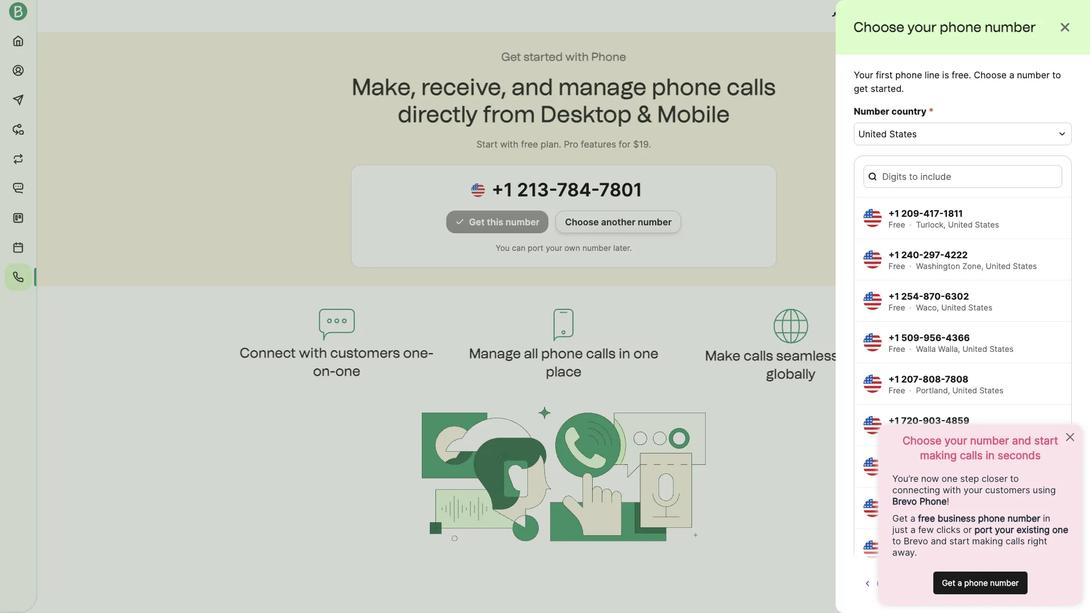 Task type: vqa. For each thing, say whether or not it's contained in the screenshot.
Browser within button
no



Task type: describe. For each thing, give the bounding box(es) containing it.
washington
[[917, 261, 961, 271]]

started
[[524, 50, 563, 64]]

us image for +1 209-417-1811
[[864, 209, 882, 227]]

on-
[[313, 363, 336, 379]]

denver southwest, united states
[[917, 427, 1041, 437]]

240- for 573-
[[902, 498, 924, 510]]

turlock,
[[917, 220, 946, 230]]

plan.
[[541, 139, 562, 150]]

+1 209-417-1811
[[889, 208, 964, 219]]

for
[[619, 139, 631, 150]]

jose,
[[933, 593, 953, 603]]

washington zone, united states
[[917, 261, 1038, 271]]

new company button
[[982, 5, 1073, 27]]

plan
[[895, 10, 913, 22]]

+1 669-342-2178
[[889, 581, 967, 593]]

us image for +1 254-230-1082
[[864, 541, 882, 559]]

choose another number button
[[556, 211, 682, 233]]

808-
[[923, 374, 946, 385]]

+1 for +1 207-808-7808
[[889, 374, 900, 385]]

+1 for +1 509-956-4366
[[889, 332, 900, 344]]

number inside your first phone line is free. choose a number to get started.
[[1018, 69, 1050, 81]]

+1 240-297-4222
[[889, 249, 968, 261]]

marlboro, united states
[[917, 510, 1006, 520]]

pro
[[564, 139, 579, 150]]

+1 254-870-6302
[[889, 291, 970, 302]]

desktop
[[541, 101, 632, 128]]

first
[[876, 69, 893, 81]]

get this number
[[469, 216, 540, 228]]

get
[[854, 83, 869, 94]]

and inside button
[[876, 10, 892, 22]]

number
[[854, 106, 890, 117]]

+1 for +1 240-297-4222
[[889, 249, 900, 261]]

connect with customers one- on-one
[[240, 345, 434, 379]]

207-
[[902, 374, 923, 385]]

make calls seamlessly and globally
[[706, 348, 877, 382]]

make, receive, and manage phone calls directly from desktop & mobile
[[352, 73, 776, 128]]

+1 650-623-8953
[[889, 457, 970, 468]]

+1 for +1 669-342-2178
[[889, 581, 900, 593]]

us image for +1 240-573-7451
[[864, 499, 882, 518]]

free for +1 720-903-4859
[[889, 427, 906, 437]]

features
[[581, 139, 617, 150]]

784-
[[557, 179, 600, 201]]

mountain
[[917, 469, 952, 478]]

mobile
[[658, 101, 730, 128]]

+1 240-573-7451
[[889, 498, 967, 510]]

297-
[[924, 249, 945, 261]]

+1 720-903-4859
[[889, 415, 970, 427]]

to
[[1053, 69, 1062, 81]]

623-
[[924, 457, 946, 468]]

us image for +1 669-342-2178
[[864, 582, 882, 600]]

free for +1 209-417-1811
[[889, 220, 906, 230]]

+1 for +1 254-230-1082
[[889, 540, 900, 551]]

this
[[487, 216, 504, 228]]

choose for choose your phone number
[[854, 19, 905, 35]]

none field inside united states popup button
[[859, 127, 1054, 141]]

customers
[[330, 345, 400, 361]]

number inside button
[[638, 216, 672, 228]]

country
[[892, 106, 927, 117]]

san
[[917, 593, 931, 603]]

united down 2178
[[955, 593, 980, 603]]

your inside dialog
[[908, 19, 938, 35]]

phone for calls
[[542, 345, 583, 362]]

one for in
[[634, 345, 659, 362]]

choose your phone number
[[854, 19, 1037, 35]]

+1 254-230-1082
[[889, 540, 968, 551]]

directly
[[398, 101, 478, 128]]

+1 for +1 254-870-6302
[[889, 291, 900, 302]]

line
[[925, 69, 940, 81]]

+1 for +1 209-417-1811
[[889, 208, 900, 219]]

waco, for 230-
[[917, 552, 940, 561]]

4222
[[945, 249, 968, 261]]

us image for +1 509-956-4366
[[864, 333, 882, 352]]

956-
[[924, 332, 946, 344]]

us image for +1 254-870-6302
[[864, 292, 882, 310]]

start with free plan. pro features for $19.
[[477, 139, 652, 150]]

get for get this number
[[469, 216, 485, 228]]

and inside make, receive, and manage phone calls directly from desktop & mobile
[[512, 73, 553, 101]]

$19.
[[634, 139, 652, 150]]

number country *
[[854, 106, 934, 117]]

your
[[854, 69, 874, 81]]

walla
[[917, 344, 936, 354]]

254- for 870-
[[902, 291, 924, 302]]

connect
[[240, 345, 296, 361]]

free for +1 650-623-8953
[[889, 469, 906, 478]]

you
[[496, 243, 510, 253]]

903-
[[923, 415, 946, 427]]

get started with phone
[[502, 50, 627, 64]]

2 horizontal spatial with
[[566, 50, 589, 64]]

+1 for +1 650-623-8953
[[889, 457, 900, 468]]

manage
[[469, 345, 521, 362]]

can
[[512, 243, 526, 253]]

and inside make calls seamlessly and globally
[[852, 348, 877, 364]]

one-
[[403, 345, 434, 361]]

choose inside your first phone line is free. choose a number to get started.
[[974, 69, 1007, 81]]

choose your phone number dialog
[[836, 0, 1091, 614]]

you can port your own number later.
[[496, 243, 632, 253]]

united down 7808
[[953, 386, 978, 395]]

with for plan.
[[500, 139, 519, 150]]

8953
[[946, 457, 970, 468]]

denver
[[917, 427, 943, 437]]

free.
[[952, 69, 972, 81]]

free for +1 240-297-4222
[[889, 261, 906, 271]]

&
[[637, 101, 652, 128]]

us image for +1 240-297-4222
[[864, 251, 882, 269]]

portland,
[[917, 386, 951, 395]]

us image for +1 207-808-7808
[[864, 375, 882, 393]]



Task type: locate. For each thing, give the bounding box(es) containing it.
870-
[[924, 291, 946, 302]]

waco, down +1 254-230-1082
[[917, 552, 940, 561]]

zone,
[[963, 261, 984, 271]]

waco, united states for 870-
[[917, 303, 993, 312]]

0 vertical spatial waco,
[[917, 303, 940, 312]]

seamlessly
[[777, 348, 849, 364]]

0 vertical spatial and
[[876, 10, 892, 22]]

us image for +1 720-903-4859
[[864, 416, 882, 435]]

phone inside your first phone line is free. choose a number to get started.
[[896, 69, 923, 81]]

company
[[1026, 10, 1068, 22]]

get left this
[[469, 216, 485, 228]]

None field
[[859, 127, 1054, 141]]

1 vertical spatial waco,
[[917, 552, 940, 561]]

+1 207-808-7808
[[889, 374, 969, 385]]

usage
[[846, 10, 874, 22]]

6 free from the top
[[889, 427, 906, 437]]

+1 213-784-7801
[[492, 179, 643, 201]]

turlock, united states
[[917, 220, 1000, 230]]

walla,
[[939, 344, 961, 354]]

2 vertical spatial choose
[[565, 216, 599, 228]]

7808
[[946, 374, 969, 385]]

waco, united states down 1082
[[917, 552, 993, 561]]

in
[[619, 345, 631, 362]]

get this number button
[[446, 211, 549, 233]]

make
[[706, 348, 741, 364]]

with left free
[[500, 139, 519, 150]]

us image
[[471, 183, 492, 197], [864, 292, 882, 310], [864, 499, 882, 518], [864, 541, 882, 559], [864, 582, 882, 600]]

one
[[634, 345, 659, 362], [336, 363, 361, 379]]

waco, united states down 6302
[[917, 303, 993, 312]]

phone inside make, receive, and manage phone calls directly from desktop & mobile
[[652, 73, 722, 101]]

free down +1 240-297-4222
[[889, 261, 906, 271]]

0 horizontal spatial get
[[469, 216, 485, 228]]

1 horizontal spatial choose
[[854, 19, 905, 35]]

254-
[[902, 291, 924, 302], [902, 540, 924, 551]]

choose for choose another number
[[565, 216, 599, 228]]

waco,
[[917, 303, 940, 312], [917, 552, 940, 561]]

1 us image from the top
[[864, 209, 882, 227]]

free down 509-
[[889, 344, 906, 354]]

calls inside make, receive, and manage phone calls directly from desktop & mobile
[[727, 73, 776, 101]]

8 free from the top
[[889, 510, 906, 520]]

number right a
[[1018, 69, 1050, 81]]

one inside the connect with customers one- on-one
[[336, 363, 361, 379]]

with up on-
[[299, 345, 327, 361]]

7451
[[945, 498, 967, 510]]

number right own
[[583, 243, 612, 253]]

usage and plan
[[846, 10, 913, 22]]

mountain view, united states
[[917, 469, 1027, 478]]

manage
[[559, 73, 647, 101]]

0 horizontal spatial with
[[299, 345, 327, 361]]

free for +1 254-230-1082
[[889, 552, 906, 561]]

2 vertical spatial with
[[299, 345, 327, 361]]

+1 left 207- on the right of page
[[889, 374, 900, 385]]

+1 left 573- at the bottom of the page
[[889, 498, 900, 510]]

1 vertical spatial and
[[512, 73, 553, 101]]

1 horizontal spatial with
[[500, 139, 519, 150]]

+1 left 650-
[[889, 457, 900, 468]]

1 vertical spatial 254-
[[902, 540, 924, 551]]

number
[[986, 19, 1037, 35], [1018, 69, 1050, 81], [506, 216, 540, 228], [638, 216, 672, 228], [583, 243, 612, 253]]

1 vertical spatial 240-
[[902, 498, 924, 510]]

0 horizontal spatial choose
[[565, 216, 599, 228]]

states inside popup button
[[890, 128, 917, 140]]

choose left a
[[974, 69, 1007, 81]]

us image for +1 650-623-8953
[[864, 458, 882, 476]]

0 vertical spatial choose
[[854, 19, 905, 35]]

7801
[[600, 179, 643, 201]]

choose inside button
[[565, 216, 599, 228]]

240- up the marlboro, on the bottom right of page
[[902, 498, 924, 510]]

1 horizontal spatial get
[[502, 50, 521, 64]]

10 free from the top
[[889, 593, 906, 603]]

united down 1811
[[949, 220, 973, 230]]

4 free from the top
[[889, 344, 906, 354]]

free down 207- on the right of page
[[889, 386, 906, 395]]

213-
[[517, 179, 557, 201]]

united states button
[[854, 123, 1073, 145]]

calls inside manage all phone calls in one place
[[586, 345, 616, 362]]

and left plan
[[876, 10, 892, 22]]

240- up washington
[[902, 249, 924, 261]]

united down the "number"
[[859, 128, 887, 140]]

+1 509-956-4366
[[889, 332, 970, 344]]

your
[[908, 19, 938, 35], [546, 243, 563, 253]]

san jose, united states
[[917, 593, 1007, 603]]

+1 left 720-
[[889, 415, 900, 427]]

+1 left 870-
[[889, 291, 900, 302]]

0 horizontal spatial one
[[336, 363, 361, 379]]

walla walla, united states
[[917, 344, 1014, 354]]

free down '+1 254-870-6302'
[[889, 303, 906, 312]]

2 us image from the top
[[864, 251, 882, 269]]

free down 720-
[[889, 427, 906, 437]]

*
[[929, 106, 934, 117]]

1 free from the top
[[889, 220, 906, 230]]

us image up the cancel button
[[864, 541, 882, 559]]

get left started
[[502, 50, 521, 64]]

united inside popup button
[[859, 128, 887, 140]]

number up can
[[506, 216, 540, 228]]

0 vertical spatial waco, united states
[[917, 303, 993, 312]]

free down 650-
[[889, 469, 906, 478]]

+1 for +1 240-573-7451
[[889, 498, 900, 510]]

4 us image from the top
[[864, 375, 882, 393]]

720-
[[902, 415, 923, 427]]

with for one-
[[299, 345, 327, 361]]

waco, for 870-
[[917, 303, 940, 312]]

phone inside manage all phone calls in one place
[[542, 345, 583, 362]]

your left own
[[546, 243, 563, 253]]

one down customers
[[336, 363, 361, 379]]

0 vertical spatial one
[[634, 345, 659, 362]]

240-
[[902, 249, 924, 261], [902, 498, 924, 510]]

united down 6302
[[942, 303, 967, 312]]

2 waco, from the top
[[917, 552, 940, 561]]

us image left 650-
[[864, 458, 882, 476]]

3 free from the top
[[889, 303, 906, 312]]

0 vertical spatial 240-
[[902, 249, 924, 261]]

calls inside make calls seamlessly and globally
[[744, 348, 774, 364]]

1811
[[944, 208, 964, 219]]

1 254- from the top
[[902, 291, 924, 302]]

us image left 209- at the right top of page
[[864, 209, 882, 227]]

2 horizontal spatial choose
[[974, 69, 1007, 81]]

417-
[[924, 208, 944, 219]]

+1 for +1 213-784-7801
[[492, 179, 513, 201]]

669-
[[902, 581, 924, 593]]

calls
[[727, 73, 776, 101], [586, 345, 616, 362], [744, 348, 774, 364]]

0 vertical spatial your
[[908, 19, 938, 35]]

us image
[[864, 209, 882, 227], [864, 251, 882, 269], [864, 333, 882, 352], [864, 375, 882, 393], [864, 416, 882, 435], [864, 458, 882, 476]]

1 vertical spatial one
[[336, 363, 361, 379]]

573-
[[924, 498, 945, 510]]

1 vertical spatial your
[[546, 243, 563, 253]]

254- for 230-
[[902, 540, 924, 551]]

5 us image from the top
[[864, 416, 882, 435]]

southwest,
[[946, 427, 988, 437]]

3 us image from the top
[[864, 333, 882, 352]]

free down the cancel
[[889, 593, 906, 603]]

+1 left 297-
[[889, 249, 900, 261]]

us image up this
[[471, 183, 492, 197]]

2178
[[946, 581, 967, 593]]

6302
[[946, 291, 970, 302]]

509-
[[902, 332, 924, 344]]

1 horizontal spatial your
[[908, 19, 938, 35]]

and right seamlessly
[[852, 348, 877, 364]]

later.
[[614, 243, 632, 253]]

9 free from the top
[[889, 552, 906, 561]]

waco, united states for 230-
[[917, 552, 993, 561]]

1 vertical spatial with
[[500, 139, 519, 150]]

cancel button
[[854, 573, 917, 595]]

2 vertical spatial and
[[852, 348, 877, 364]]

phone for line
[[896, 69, 923, 81]]

phone for number
[[941, 19, 982, 35]]

209-
[[902, 208, 924, 219]]

+1 left 509-
[[889, 332, 900, 344]]

+1 left 669-
[[889, 581, 900, 593]]

1 vertical spatial choose
[[974, 69, 1007, 81]]

get for get started with phone
[[502, 50, 521, 64]]

0 vertical spatial get
[[502, 50, 521, 64]]

2 waco, united states from the top
[[917, 552, 993, 561]]

7 free from the top
[[889, 469, 906, 478]]

globally
[[767, 366, 816, 382]]

free for +1 509-956-4366
[[889, 344, 906, 354]]

us image left 509-
[[864, 333, 882, 352]]

free for +1 207-808-7808
[[889, 386, 906, 395]]

phone
[[941, 19, 982, 35], [896, 69, 923, 81], [652, 73, 722, 101], [542, 345, 583, 362]]

1 waco, from the top
[[917, 303, 940, 312]]

your up line
[[908, 19, 938, 35]]

one right "in"
[[634, 345, 659, 362]]

0 vertical spatial with
[[566, 50, 589, 64]]

6 us image from the top
[[864, 458, 882, 476]]

usage and plan button
[[823, 5, 923, 27]]

all
[[524, 345, 538, 362]]

1 vertical spatial get
[[469, 216, 485, 228]]

342-
[[924, 581, 946, 593]]

240- for 297-
[[902, 249, 924, 261]]

number right another
[[638, 216, 672, 228]]

254- down washington
[[902, 291, 924, 302]]

united down 1082
[[942, 552, 967, 561]]

us image left 720-
[[864, 416, 882, 435]]

Digits to include search field
[[864, 165, 1063, 188]]

2 free from the top
[[889, 261, 906, 271]]

portland, united states
[[917, 386, 1004, 395]]

1 waco, united states from the top
[[917, 303, 993, 312]]

0 vertical spatial 254-
[[902, 291, 924, 302]]

0 horizontal spatial your
[[546, 243, 563, 253]]

number up a
[[986, 19, 1037, 35]]

us image left 207- on the right of page
[[864, 375, 882, 393]]

2 254- from the top
[[902, 540, 924, 551]]

united right view,
[[976, 469, 1001, 478]]

united right southwest,
[[990, 427, 1015, 437]]

one inside manage all phone calls in one place
[[634, 345, 659, 362]]

with left phone
[[566, 50, 589, 64]]

states
[[890, 128, 917, 140], [976, 220, 1000, 230], [1013, 261, 1038, 271], [969, 303, 993, 312], [990, 344, 1014, 354], [980, 386, 1004, 395], [1017, 427, 1041, 437], [1003, 469, 1027, 478], [982, 510, 1006, 520], [969, 552, 993, 561], [982, 593, 1007, 603]]

free for +1 669-342-2178
[[889, 593, 906, 603]]

and down started
[[512, 73, 553, 101]]

manage all phone calls in one place
[[469, 345, 659, 380]]

free for +1 254-870-6302
[[889, 303, 906, 312]]

1 240- from the top
[[902, 249, 924, 261]]

2 240- from the top
[[902, 498, 924, 510]]

us image left '+1 254-870-6302'
[[864, 292, 882, 310]]

us image left +1 240-573-7451
[[864, 499, 882, 518]]

is
[[943, 69, 950, 81]]

free down 209- at the right top of page
[[889, 220, 906, 230]]

number inside button
[[506, 216, 540, 228]]

5 free from the top
[[889, 386, 906, 395]]

united down 7451
[[955, 510, 980, 520]]

230-
[[924, 540, 946, 551]]

waco, down '+1 254-870-6302'
[[917, 303, 940, 312]]

254- down the marlboro, on the bottom right of page
[[902, 540, 924, 551]]

marlboro,
[[917, 510, 952, 520]]

cancel
[[877, 578, 908, 590]]

port
[[528, 243, 544, 253]]

make,
[[352, 73, 416, 101]]

free
[[889, 220, 906, 230], [889, 261, 906, 271], [889, 303, 906, 312], [889, 344, 906, 354], [889, 386, 906, 395], [889, 427, 906, 437], [889, 469, 906, 478], [889, 510, 906, 520], [889, 552, 906, 561], [889, 593, 906, 603]]

1 horizontal spatial one
[[634, 345, 659, 362]]

us image left 669-
[[864, 582, 882, 600]]

united down 4366
[[963, 344, 988, 354]]

4366
[[946, 332, 970, 344]]

choose up first
[[854, 19, 905, 35]]

+1 up the cancel
[[889, 540, 900, 551]]

free down +1 240-573-7451
[[889, 510, 906, 520]]

+1
[[492, 179, 513, 201], [889, 208, 900, 219], [889, 249, 900, 261], [889, 291, 900, 302], [889, 332, 900, 344], [889, 374, 900, 385], [889, 415, 900, 427], [889, 457, 900, 468], [889, 498, 900, 510], [889, 540, 900, 551], [889, 581, 900, 593]]

+1 for +1 720-903-4859
[[889, 415, 900, 427]]

1 vertical spatial waco, united states
[[917, 552, 993, 561]]

with inside the connect with customers one- on-one
[[299, 345, 327, 361]]

own
[[565, 243, 581, 253]]

+1 up get this number
[[492, 179, 513, 201]]

choose up own
[[565, 216, 599, 228]]

united right the zone, at the top of page
[[986, 261, 1011, 271]]

another
[[601, 216, 636, 228]]

+1 left 209- at the right top of page
[[889, 208, 900, 219]]

free for +1 240-573-7451
[[889, 510, 906, 520]]

free up the cancel
[[889, 552, 906, 561]]

one for on-
[[336, 363, 361, 379]]

get inside "get this number" button
[[469, 216, 485, 228]]

place
[[546, 364, 582, 380]]

us image left +1 240-297-4222
[[864, 251, 882, 269]]



